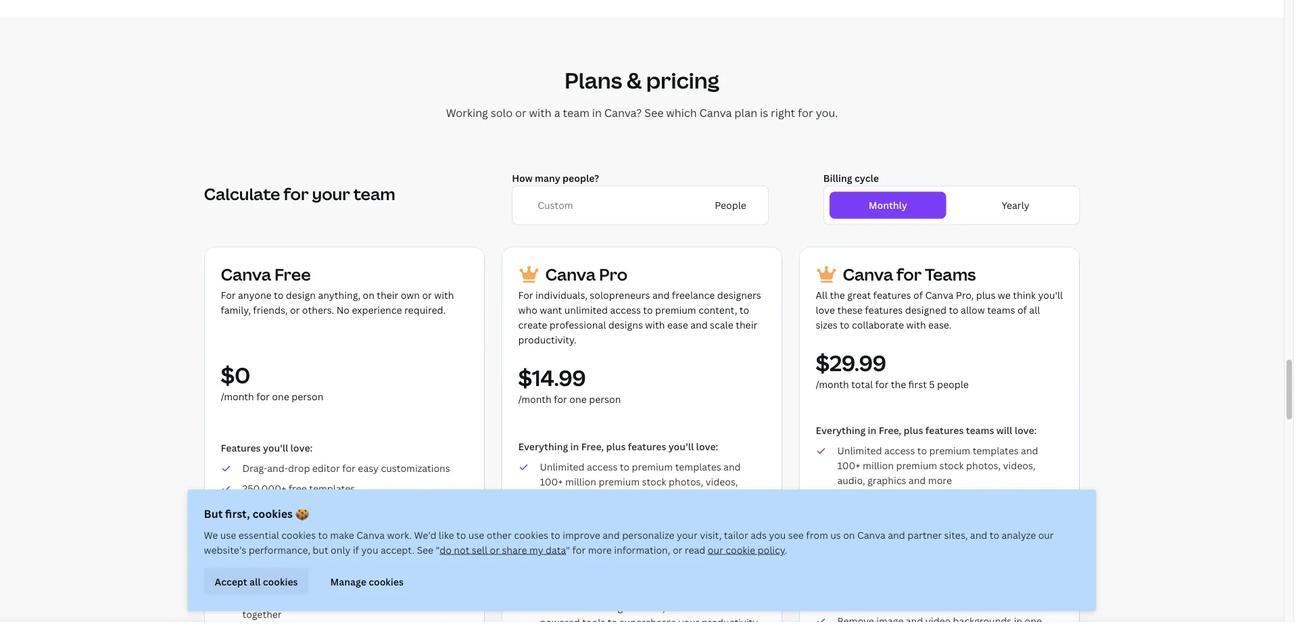 Task type: describe. For each thing, give the bounding box(es) containing it.
accept all cookies button
[[204, 568, 309, 595]]

manage
[[330, 575, 366, 588]]

1 and from the left
[[603, 528, 620, 541]]

our inside we use essential cookies to make canva work. we'd like to use other cookies to improve and personalize your visit, tailor ads you see from us on canva and partner sites, and to analyze our website's performance, but only if you accept. see "
[[1038, 528, 1054, 541]]

cookies inside button
[[369, 575, 404, 588]]

my
[[529, 543, 543, 556]]

0 vertical spatial see
[[645, 105, 664, 120]]

improve
[[563, 528, 600, 541]]

cookies down 🍪
[[281, 528, 316, 541]]

personalize
[[622, 528, 674, 541]]

manage cookies button
[[320, 568, 414, 595]]

information,
[[614, 543, 670, 556]]

with
[[529, 105, 552, 120]]

but first, cookies 🍪
[[204, 506, 306, 521]]

working solo or with a team in canva? see which canva plan is right for you.
[[446, 105, 838, 120]]

team
[[563, 105, 590, 120]]

we use essential cookies to make canva work. we'd like to use other cookies to improve and personalize your visit, tailor ads you see from us on canva and partner sites, and to analyze our website's performance, but only if you accept. see "
[[204, 528, 1054, 556]]

solo
[[491, 105, 513, 120]]

a
[[554, 105, 560, 120]]

visit,
[[700, 528, 722, 541]]

cookies up the my
[[514, 528, 548, 541]]

in
[[592, 105, 602, 120]]

we
[[204, 528, 218, 541]]

tailor
[[724, 528, 748, 541]]

right
[[771, 105, 795, 120]]

is
[[760, 105, 768, 120]]

accept all cookies
[[215, 575, 298, 588]]

other
[[487, 528, 512, 541]]

0 horizontal spatial or
[[490, 543, 500, 556]]

plans & pricing
[[565, 66, 719, 95]]

performance,
[[249, 543, 310, 556]]

🍪
[[295, 506, 306, 521]]

working
[[446, 105, 488, 120]]

1 horizontal spatial canva
[[700, 105, 732, 120]]

all
[[250, 575, 261, 588]]

like
[[439, 528, 454, 541]]

us
[[831, 528, 841, 541]]

2 use from the left
[[468, 528, 484, 541]]

only
[[331, 543, 351, 556]]



Task type: vqa. For each thing, say whether or not it's contained in the screenshot.
THE TEAM
yes



Task type: locate. For each thing, give the bounding box(es) containing it.
1 horizontal spatial see
[[645, 105, 664, 120]]

1 horizontal spatial "
[[566, 543, 570, 556]]

analyze
[[1002, 528, 1036, 541]]

read
[[685, 543, 706, 556]]

do
[[440, 543, 452, 556]]

for
[[798, 105, 813, 120], [572, 543, 586, 556]]

0 vertical spatial our
[[1038, 528, 1054, 541]]

more
[[588, 543, 612, 556]]

see left 'which'
[[645, 105, 664, 120]]

use up website's
[[220, 528, 236, 541]]

cookies up essential
[[253, 506, 293, 521]]

pricing
[[646, 66, 719, 95]]

3 to from the left
[[551, 528, 560, 541]]

to right like
[[456, 528, 466, 541]]

partner
[[908, 528, 942, 541]]

make
[[330, 528, 354, 541]]

or right solo
[[515, 105, 527, 120]]

policy
[[758, 543, 785, 556]]

canva up the if
[[357, 528, 385, 541]]

plan
[[735, 105, 757, 120]]

ads
[[751, 528, 767, 541]]

canva?
[[604, 105, 642, 120]]

first,
[[225, 506, 250, 521]]

0 horizontal spatial you
[[361, 543, 378, 556]]

but
[[313, 543, 328, 556]]

"
[[436, 543, 440, 556], [566, 543, 570, 556]]

you.
[[816, 105, 838, 120]]

2 horizontal spatial canva
[[857, 528, 886, 541]]

if
[[353, 543, 359, 556]]

or
[[515, 105, 527, 120], [490, 543, 500, 556], [673, 543, 683, 556]]

see down "we'd"
[[417, 543, 434, 556]]

1 horizontal spatial use
[[468, 528, 484, 541]]

to left analyze
[[990, 528, 1000, 541]]

1 horizontal spatial and
[[888, 528, 905, 541]]

essential
[[239, 528, 279, 541]]

1 vertical spatial you
[[361, 543, 378, 556]]

to up data
[[551, 528, 560, 541]]

use up sell
[[468, 528, 484, 541]]

see inside we use essential cookies to make canva work. we'd like to use other cookies to improve and personalize your visit, tailor ads you see from us on canva and partner sites, and to analyze our website's performance, but only if you accept. see "
[[417, 543, 434, 556]]

0 horizontal spatial canva
[[357, 528, 385, 541]]

1 vertical spatial see
[[417, 543, 434, 556]]

.
[[785, 543, 787, 556]]

and up do not sell or share my data " for more information, or read our cookie policy .
[[603, 528, 620, 541]]

you up policy
[[769, 528, 786, 541]]

1 vertical spatial for
[[572, 543, 586, 556]]

your
[[677, 528, 698, 541]]

do not sell or share my data link
[[440, 543, 566, 556]]

sites,
[[944, 528, 968, 541]]

our right analyze
[[1038, 528, 1054, 541]]

cookies
[[253, 506, 293, 521], [281, 528, 316, 541], [514, 528, 548, 541], [263, 575, 298, 588], [369, 575, 404, 588]]

1 use from the left
[[220, 528, 236, 541]]

to up but
[[318, 528, 328, 541]]

on
[[843, 528, 855, 541]]

0 horizontal spatial "
[[436, 543, 440, 556]]

and left "partner" in the right bottom of the page
[[888, 528, 905, 541]]

canva right on
[[857, 528, 886, 541]]

for down improve
[[572, 543, 586, 556]]

&
[[627, 66, 642, 95]]

you right the if
[[361, 543, 378, 556]]

" down improve
[[566, 543, 570, 556]]

canva left plan
[[700, 105, 732, 120]]

1 " from the left
[[436, 543, 440, 556]]

" down like
[[436, 543, 440, 556]]

to
[[318, 528, 328, 541], [456, 528, 466, 541], [551, 528, 560, 541], [990, 528, 1000, 541]]

for left you.
[[798, 105, 813, 120]]

0 horizontal spatial for
[[572, 543, 586, 556]]

our cookie policy link
[[708, 543, 785, 556]]

cookies down the accept.
[[369, 575, 404, 588]]

from
[[806, 528, 828, 541]]

4 to from the left
[[990, 528, 1000, 541]]

sell
[[472, 543, 488, 556]]

cookie
[[726, 543, 755, 556]]

1 horizontal spatial our
[[1038, 528, 1054, 541]]

not
[[454, 543, 470, 556]]

1 horizontal spatial or
[[515, 105, 527, 120]]

0 horizontal spatial and
[[603, 528, 620, 541]]

which
[[666, 105, 697, 120]]

2 and from the left
[[888, 528, 905, 541]]

and
[[603, 528, 620, 541], [888, 528, 905, 541], [970, 528, 988, 541]]

1 vertical spatial our
[[708, 543, 723, 556]]

or right sell
[[490, 543, 500, 556]]

you
[[769, 528, 786, 541], [361, 543, 378, 556]]

share
[[502, 543, 527, 556]]

data
[[546, 543, 566, 556]]

2 " from the left
[[566, 543, 570, 556]]

use
[[220, 528, 236, 541], [468, 528, 484, 541]]

cookies right all
[[263, 575, 298, 588]]

see
[[788, 528, 804, 541]]

website's
[[204, 543, 246, 556]]

" inside we use essential cookies to make canva work. we'd like to use other cookies to improve and personalize your visit, tailor ads you see from us on canva and partner sites, and to analyze our website's performance, but only if you accept. see "
[[436, 543, 440, 556]]

2 horizontal spatial or
[[673, 543, 683, 556]]

plans
[[565, 66, 622, 95]]

accept
[[215, 575, 247, 588]]

or left read
[[673, 543, 683, 556]]

do not sell or share my data " for more information, or read our cookie policy .
[[440, 543, 787, 556]]

cookies inside "button"
[[263, 575, 298, 588]]

1 to from the left
[[318, 528, 328, 541]]

manage cookies
[[330, 575, 404, 588]]

2 to from the left
[[456, 528, 466, 541]]

0 horizontal spatial use
[[220, 528, 236, 541]]

see
[[645, 105, 664, 120], [417, 543, 434, 556]]

our
[[1038, 528, 1054, 541], [708, 543, 723, 556]]

but
[[204, 506, 223, 521]]

canva
[[700, 105, 732, 120], [357, 528, 385, 541], [857, 528, 886, 541]]

work.
[[387, 528, 412, 541]]

0 horizontal spatial see
[[417, 543, 434, 556]]

0 horizontal spatial our
[[708, 543, 723, 556]]

2 horizontal spatial and
[[970, 528, 988, 541]]

we'd
[[414, 528, 436, 541]]

our down visit,
[[708, 543, 723, 556]]

and right sites,
[[970, 528, 988, 541]]

accept.
[[381, 543, 415, 556]]

0 vertical spatial you
[[769, 528, 786, 541]]

0 vertical spatial for
[[798, 105, 813, 120]]

1 horizontal spatial you
[[769, 528, 786, 541]]

3 and from the left
[[970, 528, 988, 541]]

1 horizontal spatial for
[[798, 105, 813, 120]]



